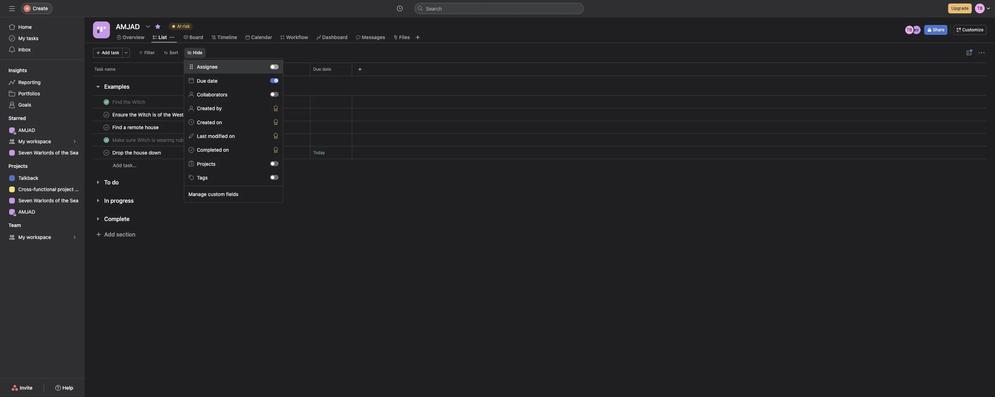 Task type: vqa. For each thing, say whether or not it's contained in the screenshot.
Portfolios at the left top of the page
yes



Task type: locate. For each thing, give the bounding box(es) containing it.
completed checkbox inside drop the house down cell
[[102, 149, 111, 157]]

completed checkbox for drop the house down "text box"
[[102, 149, 111, 157]]

created down created by at the top of the page
[[197, 119, 215, 125]]

menu containing assignee
[[184, 59, 283, 203]]

of down cross-functional project plan
[[55, 198, 60, 204]]

my left tasks
[[18, 35, 25, 41]]

date
[[322, 67, 331, 72], [207, 78, 218, 84]]

switch for projects
[[270, 161, 279, 166]]

seven warlords of the sea link down functional
[[4, 195, 80, 207]]

modified
[[208, 133, 228, 139]]

seven warlords of the sea inside projects element
[[18, 198, 78, 204]]

0 vertical spatial see details, my workspace image
[[73, 140, 77, 144]]

2 workspace from the top
[[27, 234, 51, 240]]

see details, my workspace image
[[73, 140, 77, 144], [73, 235, 77, 240]]

workspace inside the teams element
[[27, 234, 51, 240]]

completed on
[[197, 147, 229, 153]]

assignee
[[197, 64, 218, 70]]

completed image
[[102, 98, 111, 106], [102, 123, 111, 132]]

the inside projects element
[[61, 198, 69, 204]]

amjad up 'team'
[[18, 209, 35, 215]]

on for completed on
[[223, 147, 229, 153]]

in progress
[[104, 198, 134, 204]]

completed image inside find the witch cell
[[102, 98, 111, 106]]

due down dashboard link
[[313, 67, 321, 72]]

completed checkbox inside find a remote house cell
[[102, 123, 111, 132]]

None text field
[[114, 20, 142, 33]]

3 my from the top
[[18, 234, 25, 240]]

1 vertical spatial my workspace
[[18, 234, 51, 240]]

2 my workspace from the top
[[18, 234, 51, 240]]

portfolios link
[[4, 88, 80, 99]]

0 vertical spatial warlords
[[34, 150, 54, 156]]

hide button
[[184, 48, 206, 58]]

0 horizontal spatial projects
[[8, 163, 28, 169]]

3 completed image from the top
[[102, 149, 111, 157]]

1 horizontal spatial on
[[223, 147, 229, 153]]

Drop the house down text field
[[111, 149, 163, 156]]

add for add task
[[102, 50, 110, 55]]

4 completed checkbox from the top
[[102, 149, 111, 157]]

1 vertical spatial add
[[113, 162, 122, 168]]

1 horizontal spatial projects
[[197, 161, 216, 167]]

of inside starred element
[[55, 150, 60, 156]]

1 my from the top
[[18, 35, 25, 41]]

seven warlords of the sea link for amjad
[[4, 147, 80, 159]]

task
[[94, 67, 104, 72]]

0 vertical spatial my workspace link
[[4, 136, 80, 147]]

2 completed checkbox from the top
[[102, 110, 111, 119]]

2 seven warlords of the sea from the top
[[18, 198, 78, 204]]

2 completed image from the top
[[102, 123, 111, 132]]

timeline link
[[212, 33, 237, 41]]

team
[[8, 222, 21, 228]]

2 see details, my workspace image from the top
[[73, 235, 77, 240]]

1 vertical spatial workspace
[[27, 234, 51, 240]]

projects up talkback
[[8, 163, 28, 169]]

date up collaborators
[[207, 78, 218, 84]]

my workspace inside the teams element
[[18, 234, 51, 240]]

0 horizontal spatial date
[[207, 78, 218, 84]]

1 see details, my workspace image from the top
[[73, 140, 77, 144]]

add left task…
[[113, 162, 122, 168]]

0 vertical spatial expand task list for this section image
[[95, 180, 101, 185]]

0 vertical spatial the
[[61, 150, 69, 156]]

switch inside assignee checkbox item
[[270, 64, 279, 69]]

collapse task list for this section image
[[95, 84, 101, 90]]

0 vertical spatial amjad link
[[4, 125, 80, 136]]

0 vertical spatial workspace
[[27, 139, 51, 144]]

my workspace inside starred element
[[18, 139, 51, 144]]

1 vertical spatial sea
[[70, 198, 78, 204]]

completed
[[197, 147, 222, 153]]

find the witch cell
[[85, 96, 310, 109]]

add
[[102, 50, 110, 55], [113, 162, 122, 168], [104, 232, 115, 238]]

switch for assignee
[[270, 64, 279, 69]]

add task… button
[[113, 162, 137, 170]]

on
[[216, 119, 222, 125], [229, 133, 235, 139], [223, 147, 229, 153]]

projects inside dropdown button
[[8, 163, 28, 169]]

0 vertical spatial add
[[102, 50, 110, 55]]

1 horizontal spatial due
[[313, 67, 321, 72]]

1 vertical spatial due date
[[197, 78, 218, 84]]

projects down drop the house down cell
[[197, 161, 216, 167]]

my down starred
[[18, 139, 25, 144]]

2 vertical spatial add
[[104, 232, 115, 238]]

name
[[105, 67, 116, 72]]

menu
[[184, 59, 283, 203]]

1 workspace from the top
[[27, 139, 51, 144]]

add left section
[[104, 232, 115, 238]]

the for talkback
[[61, 198, 69, 204]]

seven warlords of the sea inside starred element
[[18, 150, 78, 156]]

2 seven warlords of the sea link from the top
[[4, 195, 80, 207]]

my workspace link for "see details, my workspace" icon inside the the teams element
[[4, 232, 80, 243]]

1 of from the top
[[55, 150, 60, 156]]

1 my workspace link from the top
[[4, 136, 80, 147]]

help
[[62, 385, 73, 391]]

my workspace link down starred
[[4, 136, 80, 147]]

0 vertical spatial of
[[55, 150, 60, 156]]

my workspace link down 'team'
[[4, 232, 80, 243]]

teams element
[[0, 219, 85, 245]]

save options image
[[967, 50, 972, 56]]

seven for talkback
[[18, 198, 32, 204]]

1 vertical spatial amjad link
[[4, 207, 80, 218]]

completed checkbox for find a remote house text field
[[102, 123, 111, 132]]

row
[[85, 63, 996, 76], [93, 75, 987, 76], [85, 96, 996, 109], [85, 108, 996, 121], [85, 121, 996, 134], [85, 134, 996, 147]]

amjad link down goals link
[[4, 125, 80, 136]]

on down modified
[[223, 147, 229, 153]]

today row
[[85, 146, 996, 159]]

my down 'team'
[[18, 234, 25, 240]]

0 vertical spatial amjad
[[18, 127, 35, 133]]

amjad link up the teams element in the left bottom of the page
[[4, 207, 80, 218]]

seven inside projects element
[[18, 198, 32, 204]]

0 vertical spatial completed image
[[102, 110, 111, 119]]

seven warlords of the sea link up talkback link at the left of page
[[4, 147, 80, 159]]

amjad inside projects element
[[18, 209, 35, 215]]

2 vertical spatial completed image
[[102, 149, 111, 157]]

2 my from the top
[[18, 139, 25, 144]]

completed checkbox inside ensure the witch is of the west cell
[[102, 110, 111, 119]]

completed image down examples
[[102, 98, 111, 106]]

Make sure Witch is wearing ruby shoes text field
[[111, 137, 203, 144]]

0 vertical spatial seven warlords of the sea
[[18, 150, 78, 156]]

of for amjad
[[55, 150, 60, 156]]

0 vertical spatial on
[[216, 119, 222, 125]]

plan
[[75, 186, 85, 192]]

0 vertical spatial due date
[[313, 67, 331, 72]]

amjad for second amjad link from the top
[[18, 209, 35, 215]]

completed image inside the make sure witch is wearing ruby shoes cell
[[102, 136, 111, 144]]

seven warlords of the sea up talkback link at the left of page
[[18, 150, 78, 156]]

2 sea from the top
[[70, 198, 78, 204]]

1 vertical spatial seven warlords of the sea
[[18, 198, 78, 204]]

insights element
[[0, 64, 85, 112]]

created for created by
[[197, 105, 215, 111]]

on right modified
[[229, 133, 235, 139]]

0 vertical spatial date
[[322, 67, 331, 72]]

0 vertical spatial created
[[197, 105, 215, 111]]

1 seven from the top
[[18, 150, 32, 156]]

task
[[111, 50, 119, 55]]

2 seven from the top
[[18, 198, 32, 204]]

1 vertical spatial completed image
[[102, 123, 111, 132]]

on for created on
[[216, 119, 222, 125]]

the down project
[[61, 198, 69, 204]]

starred element
[[0, 112, 85, 160]]

of
[[55, 150, 60, 156], [55, 198, 60, 204]]

switch
[[270, 64, 279, 69], [270, 78, 279, 83], [270, 92, 279, 97], [270, 161, 279, 166], [270, 175, 279, 180]]

sea inside starred element
[[70, 150, 78, 156]]

workspace for "see details, my workspace" icon inside the starred element
[[27, 139, 51, 144]]

date down dashboard link
[[322, 67, 331, 72]]

at risk
[[177, 24, 190, 29]]

section
[[116, 232, 135, 238]]

add task…
[[113, 162, 137, 168]]

2 amjad from the top
[[18, 209, 35, 215]]

sea inside projects element
[[70, 198, 78, 204]]

amjad link
[[4, 125, 80, 136], [4, 207, 80, 218]]

switch for due date
[[270, 78, 279, 83]]

1 vertical spatial expand task list for this section image
[[95, 216, 101, 222]]

projects
[[197, 161, 216, 167], [8, 163, 28, 169]]

last
[[197, 133, 207, 139]]

1 vertical spatial on
[[229, 133, 235, 139]]

1 horizontal spatial due date
[[313, 67, 331, 72]]

create
[[33, 5, 48, 11]]

tasks
[[27, 35, 39, 41]]

4 switch from the top
[[270, 161, 279, 166]]

1 seven warlords of the sea link from the top
[[4, 147, 80, 159]]

my workspace link for "see details, my workspace" icon inside the starred element
[[4, 136, 80, 147]]

my workspace link inside the teams element
[[4, 232, 80, 243]]

expand task list for this section image left to
[[95, 180, 101, 185]]

1 expand task list for this section image from the top
[[95, 180, 101, 185]]

hide sidebar image
[[9, 6, 15, 11]]

2 warlords from the top
[[34, 198, 54, 204]]

0 vertical spatial sea
[[70, 150, 78, 156]]

upgrade
[[952, 6, 969, 11]]

my workspace down starred
[[18, 139, 51, 144]]

add left task
[[102, 50, 110, 55]]

the for amjad
[[61, 150, 69, 156]]

amjad down starred
[[18, 127, 35, 133]]

2 the from the top
[[61, 198, 69, 204]]

1 seven warlords of the sea from the top
[[18, 150, 78, 156]]

1 horizontal spatial date
[[322, 67, 331, 72]]

2 amjad link from the top
[[4, 207, 80, 218]]

0 vertical spatial my workspace
[[18, 139, 51, 144]]

sea for amjad
[[70, 150, 78, 156]]

add section
[[104, 232, 135, 238]]

my workspace down 'team'
[[18, 234, 51, 240]]

my
[[18, 35, 25, 41], [18, 139, 25, 144], [18, 234, 25, 240]]

drop the house down cell
[[85, 146, 310, 159]]

2 vertical spatial my
[[18, 234, 25, 240]]

1 vertical spatial my
[[18, 139, 25, 144]]

completed image up completed checkbox
[[102, 123, 111, 132]]

1 warlords from the top
[[34, 150, 54, 156]]

Completed checkbox
[[102, 98, 111, 106], [102, 110, 111, 119], [102, 123, 111, 132], [102, 149, 111, 157]]

risk
[[183, 24, 190, 29]]

my inside the teams element
[[18, 234, 25, 240]]

1 completed image from the top
[[102, 110, 111, 119]]

more actions image
[[124, 51, 128, 55]]

goals
[[18, 102, 31, 108]]

portfolios
[[18, 91, 40, 97]]

the inside starred element
[[61, 150, 69, 156]]

0 horizontal spatial due
[[197, 78, 206, 84]]

my tasks link
[[4, 33, 80, 44]]

customize
[[963, 27, 984, 32]]

1 vertical spatial of
[[55, 198, 60, 204]]

0 horizontal spatial on
[[216, 119, 222, 125]]

1 switch from the top
[[270, 64, 279, 69]]

5 switch from the top
[[270, 175, 279, 180]]

0 horizontal spatial due date
[[197, 78, 218, 84]]

custom
[[208, 191, 225, 197]]

2 completed image from the top
[[102, 136, 111, 144]]

warlords up talkback link at the left of page
[[34, 150, 54, 156]]

completed image inside ensure the witch is of the west cell
[[102, 110, 111, 119]]

completed image inside find a remote house cell
[[102, 123, 111, 132]]

seven warlords of the sea link
[[4, 147, 80, 159], [4, 195, 80, 207]]

warlords down cross-functional project plan link
[[34, 198, 54, 204]]

seven inside starred element
[[18, 150, 32, 156]]

completed checkbox inside find the witch cell
[[102, 98, 111, 106]]

created for created on
[[197, 119, 215, 125]]

1 vertical spatial see details, my workspace image
[[73, 235, 77, 240]]

board
[[190, 34, 203, 40]]

last modified on
[[197, 133, 235, 139]]

messages link
[[356, 33, 385, 41]]

0 vertical spatial due
[[313, 67, 321, 72]]

add inside 'button'
[[113, 162, 122, 168]]

due inside row
[[313, 67, 321, 72]]

my workspace
[[18, 139, 51, 144], [18, 234, 51, 240]]

due date down assignee
[[197, 78, 218, 84]]

0 vertical spatial my
[[18, 35, 25, 41]]

expand task list for this section image
[[95, 180, 101, 185], [95, 216, 101, 222]]

add section button
[[93, 228, 138, 241]]

at risk button
[[166, 21, 196, 31]]

my for my tasks link
[[18, 35, 25, 41]]

talkback
[[18, 175, 38, 181]]

due date
[[313, 67, 331, 72], [197, 78, 218, 84]]

1 sea from the top
[[70, 150, 78, 156]]

seven down cross-
[[18, 198, 32, 204]]

1 completed image from the top
[[102, 98, 111, 106]]

make sure witch is wearing ruby shoes cell
[[85, 134, 310, 147]]

expand task list for this section image down expand task list for this section image
[[95, 216, 101, 222]]

0 vertical spatial seven
[[18, 150, 32, 156]]

more actions image
[[979, 50, 985, 56]]

1 amjad from the top
[[18, 127, 35, 133]]

2 switch from the top
[[270, 78, 279, 83]]

the up talkback link at the left of page
[[61, 150, 69, 156]]

warlords for talkback
[[34, 198, 54, 204]]

completed image
[[102, 110, 111, 119], [102, 136, 111, 144], [102, 149, 111, 157]]

1 vertical spatial warlords
[[34, 198, 54, 204]]

functional
[[34, 186, 56, 192]]

workspace
[[27, 139, 51, 144], [27, 234, 51, 240]]

at
[[177, 24, 181, 29]]

1 created from the top
[[197, 105, 215, 111]]

warlords inside starred element
[[34, 150, 54, 156]]

completed image inside drop the house down cell
[[102, 149, 111, 157]]

0 vertical spatial seven warlords of the sea link
[[4, 147, 80, 159]]

2 of from the top
[[55, 198, 60, 204]]

2 expand task list for this section image from the top
[[95, 216, 101, 222]]

my workspace link
[[4, 136, 80, 147], [4, 232, 80, 243]]

1 vertical spatial my workspace link
[[4, 232, 80, 243]]

my inside global element
[[18, 35, 25, 41]]

my inside starred element
[[18, 139, 25, 144]]

2 created from the top
[[197, 119, 215, 125]]

seven warlords of the sea for talkback
[[18, 198, 78, 204]]

see details, my workspace image inside starred element
[[73, 140, 77, 144]]

2 my workspace link from the top
[[4, 232, 80, 243]]

workspace for "see details, my workspace" icon inside the the teams element
[[27, 234, 51, 240]]

reporting link
[[4, 77, 80, 88]]

1 vertical spatial seven
[[18, 198, 32, 204]]

1 the from the top
[[61, 150, 69, 156]]

amjad for amjad link in the starred element
[[18, 127, 35, 133]]

1 vertical spatial the
[[61, 198, 69, 204]]

due date down dashboard link
[[313, 67, 331, 72]]

examples button
[[104, 80, 129, 93]]

1 vertical spatial completed image
[[102, 136, 111, 144]]

0 vertical spatial completed image
[[102, 98, 111, 106]]

of inside projects element
[[55, 198, 60, 204]]

move tasks between sections image
[[289, 100, 293, 104]]

warlords inside projects element
[[34, 198, 54, 204]]

created
[[197, 105, 215, 111], [197, 119, 215, 125]]

tags
[[197, 175, 208, 181]]

workspace inside starred element
[[27, 139, 51, 144]]

due down assignee
[[197, 78, 206, 84]]

on down by
[[216, 119, 222, 125]]

completed image for ensure the witch is of the west text field
[[102, 110, 111, 119]]

seven up projects dropdown button at the left top of page
[[18, 150, 32, 156]]

1 vertical spatial seven warlords of the sea link
[[4, 195, 80, 207]]

3 switch from the top
[[270, 92, 279, 97]]

1 amjad link from the top
[[4, 125, 80, 136]]

the
[[61, 150, 69, 156], [61, 198, 69, 204]]

collaborators
[[197, 92, 228, 98]]

sea
[[70, 150, 78, 156], [70, 198, 78, 204]]

1 vertical spatial amjad
[[18, 209, 35, 215]]

1 vertical spatial created
[[197, 119, 215, 125]]

1 completed checkbox from the top
[[102, 98, 111, 106]]

amjad inside starred element
[[18, 127, 35, 133]]

2 vertical spatial on
[[223, 147, 229, 153]]

3 completed checkbox from the top
[[102, 123, 111, 132]]

switch for collaborators
[[270, 92, 279, 97]]

seven warlords of the sea down cross-functional project plan
[[18, 198, 78, 204]]

completed checkbox for ensure the witch is of the west text field
[[102, 110, 111, 119]]

of up talkback link at the left of page
[[55, 150, 60, 156]]

overview
[[123, 34, 144, 40]]

created left by
[[197, 105, 215, 111]]

1 my workspace from the top
[[18, 139, 51, 144]]

add field image
[[358, 67, 362, 72]]



Task type: describe. For each thing, give the bounding box(es) containing it.
switch for tags
[[270, 175, 279, 180]]

board link
[[184, 33, 203, 41]]

examples
[[104, 84, 129, 90]]

seven for amjad
[[18, 150, 32, 156]]

share button
[[925, 25, 948, 35]]

date inside row
[[322, 67, 331, 72]]

add a task to this section image
[[122, 180, 128, 185]]

insights button
[[0, 67, 27, 74]]

warlords for amjad
[[34, 150, 54, 156]]

starred
[[8, 115, 26, 121]]

due date inside "menu"
[[197, 78, 218, 84]]

completed image for find the witch text box
[[102, 98, 111, 106]]

tb
[[907, 27, 913, 32]]

create button
[[21, 3, 52, 14]]

of for talkback
[[55, 198, 60, 204]]

team button
[[0, 222, 21, 229]]

to do button
[[104, 176, 119, 189]]

Search tasks, projects, and more text field
[[415, 3, 584, 14]]

in
[[104, 198, 109, 204]]

files
[[399, 34, 410, 40]]

dashboard
[[322, 34, 348, 40]]

completed image for find a remote house text field
[[102, 123, 111, 132]]

home link
[[4, 21, 80, 33]]

1 vertical spatial date
[[207, 78, 218, 84]]

overview link
[[117, 33, 144, 41]]

my workspace for my workspace link within the the teams element
[[18, 234, 51, 240]]

sea for talkback
[[70, 198, 78, 204]]

list link
[[153, 33, 167, 41]]

reporting
[[18, 79, 41, 85]]

insights
[[8, 67, 27, 73]]

header examples tree grid
[[85, 96, 996, 172]]

seven warlords of the sea link for talkback
[[4, 195, 80, 207]]

cross-functional project plan
[[18, 186, 85, 192]]

row containing task name
[[85, 63, 996, 76]]

invite button
[[7, 382, 37, 395]]

calendar
[[251, 34, 272, 40]]

task…
[[123, 162, 137, 168]]

by
[[216, 105, 222, 111]]

timeline
[[217, 34, 237, 40]]

sort button
[[161, 48, 181, 58]]

1 vertical spatial due
[[197, 78, 206, 84]]

remove from starred image
[[155, 24, 161, 29]]

home
[[18, 24, 32, 30]]

dashboard link
[[317, 33, 348, 41]]

talkback link
[[4, 173, 80, 184]]

hide
[[193, 50, 203, 55]]

complete
[[104, 216, 130, 222]]

add task button
[[93, 48, 123, 58]]

goals link
[[4, 99, 80, 111]]

see details, my workspace image inside the teams element
[[73, 235, 77, 240]]

complete button
[[104, 213, 130, 226]]

inbox
[[18, 47, 31, 53]]

Completed checkbox
[[102, 136, 111, 144]]

tab actions image
[[170, 35, 174, 39]]

show options image
[[145, 24, 151, 29]]

assignee checkbox item
[[184, 60, 283, 74]]

expand task list for this section image
[[95, 198, 101, 204]]

board image
[[97, 26, 106, 34]]

due date inside row
[[313, 67, 331, 72]]

seven warlords of the sea for amjad
[[18, 150, 78, 156]]

my workspace for "see details, my workspace" icon inside the starred element my workspace link
[[18, 139, 51, 144]]

manage
[[189, 191, 207, 197]]

manage custom fields
[[189, 191, 239, 197]]

created on
[[197, 119, 222, 125]]

filter
[[144, 50, 155, 55]]

progress
[[111, 198, 134, 204]]

add for add section
[[104, 232, 115, 238]]

Find the Witch text field
[[111, 99, 147, 106]]

my for my workspace link within the the teams element
[[18, 234, 25, 240]]

cross-
[[18, 186, 34, 192]]

Ensure the Witch is of the West text field
[[111, 111, 186, 118]]

workflow
[[286, 34, 308, 40]]

my for "see details, my workspace" icon inside the starred element my workspace link
[[18, 139, 25, 144]]

share
[[933, 27, 945, 32]]

files link
[[394, 33, 410, 41]]

add for add task…
[[113, 162, 122, 168]]

add task
[[102, 50, 119, 55]]

my tasks
[[18, 35, 39, 41]]

amjad link inside starred element
[[4, 125, 80, 136]]

upgrade button
[[949, 4, 972, 13]]

sort
[[170, 50, 178, 55]]

add task… row
[[85, 159, 996, 172]]

workflow link
[[281, 33, 308, 41]]

to do
[[104, 179, 119, 186]]

customize button
[[954, 25, 987, 35]]

cross-functional project plan link
[[4, 184, 85, 195]]

do
[[112, 179, 119, 186]]

filter button
[[136, 48, 158, 58]]

help button
[[51, 382, 78, 395]]

list
[[159, 34, 167, 40]]

completed checkbox for find the witch text box
[[102, 98, 111, 106]]

history image
[[397, 6, 403, 11]]

details image
[[302, 100, 306, 104]]

add tab image
[[415, 35, 421, 40]]

today
[[313, 150, 325, 155]]

completed image for drop the house down "text box"
[[102, 149, 111, 157]]

invite
[[20, 385, 32, 391]]

task name
[[94, 67, 116, 72]]

in progress button
[[104, 195, 134, 207]]

ex
[[915, 27, 919, 32]]

completed image for 'make sure witch is wearing ruby shoes' text field
[[102, 136, 111, 144]]

starred button
[[0, 115, 26, 122]]

project
[[58, 186, 74, 192]]

projects button
[[0, 163, 28, 170]]

Find a remote house text field
[[111, 124, 161, 131]]

fields
[[226, 191, 239, 197]]

calendar link
[[246, 33, 272, 41]]

ensure the witch is of the west cell
[[85, 108, 310, 121]]

messages
[[362, 34, 385, 40]]

to
[[104, 179, 111, 186]]

find a remote house cell
[[85, 121, 310, 134]]

created by
[[197, 105, 222, 111]]

projects element
[[0, 160, 85, 219]]

2 horizontal spatial on
[[229, 133, 235, 139]]

global element
[[0, 17, 85, 60]]



